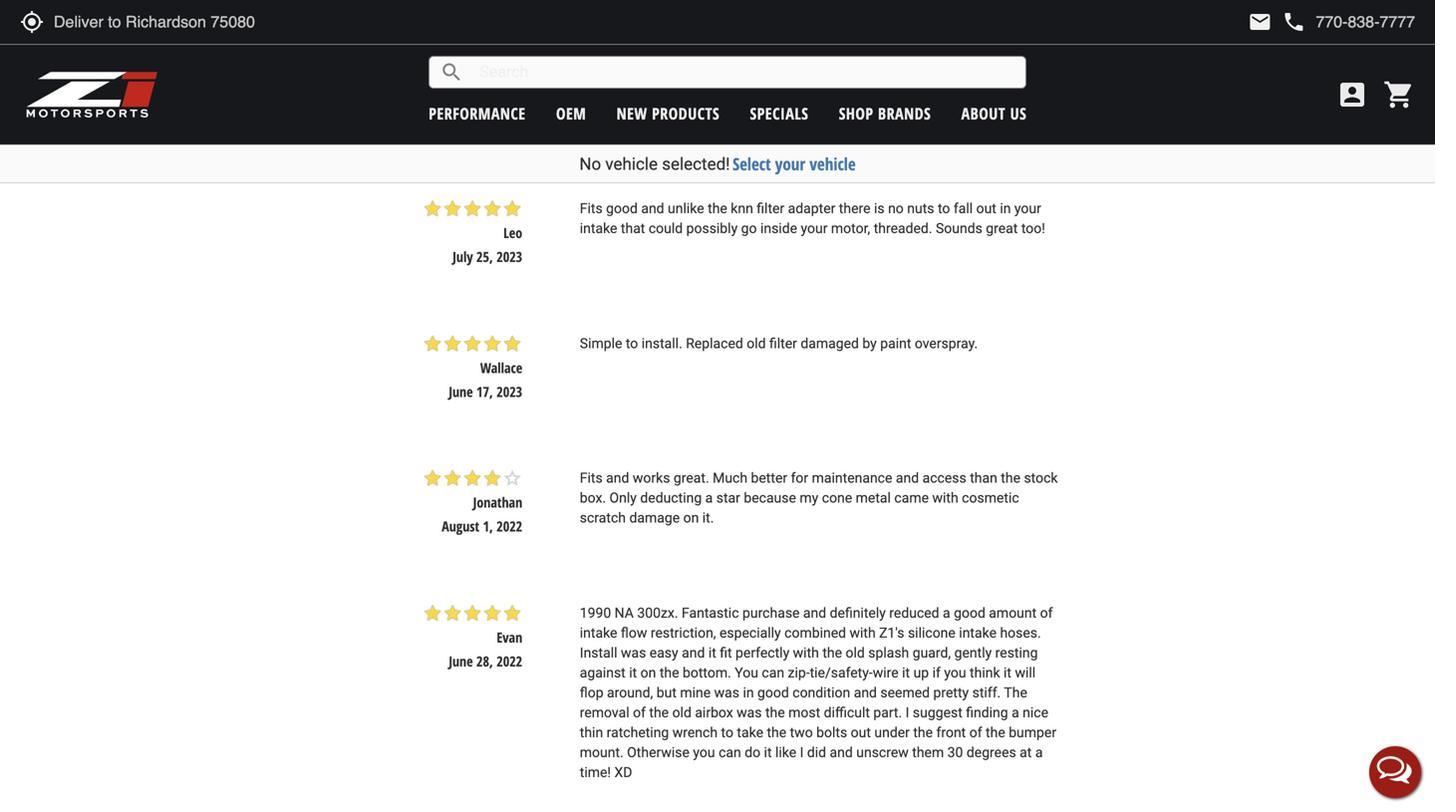 Task type: describe. For each thing, give the bounding box(es) containing it.
install
[[580, 645, 618, 661]]

airbox
[[695, 705, 734, 721]]

in inside fits good and unlike the knn filter adapter there is no nuts to fall out in your intake that could possibly go inside your motor, threaded. sounds great too!
[[1001, 201, 1012, 217]]

intake up gently
[[960, 625, 997, 641]]

fall
[[954, 201, 973, 217]]

1 vertical spatial with
[[850, 625, 876, 641]]

only
[[610, 490, 637, 507]]

motor,
[[832, 221, 871, 237]]

guard,
[[913, 645, 951, 661]]

the up like
[[767, 725, 787, 741]]

part.
[[874, 705, 903, 721]]

1 horizontal spatial of
[[970, 725, 983, 741]]

a up silicone
[[943, 605, 951, 622]]

condition
[[793, 685, 851, 701]]

two
[[790, 725, 813, 741]]

the up them
[[914, 725, 933, 741]]

wire
[[873, 665, 899, 681]]

search
[[440, 60, 464, 84]]

stock
[[1025, 470, 1059, 487]]

1 vertical spatial filter
[[770, 335, 798, 352]]

2 horizontal spatial of
[[1041, 605, 1054, 622]]

metal
[[856, 490, 891, 507]]

brands
[[879, 103, 932, 124]]

30
[[948, 745, 964, 761]]

removal
[[580, 705, 630, 721]]

hoses.
[[1001, 625, 1042, 641]]

the up degrees
[[986, 725, 1006, 741]]

1 vertical spatial was
[[715, 685, 740, 701]]

nice
[[1023, 705, 1049, 721]]

purchase
[[743, 605, 800, 622]]

fantastic
[[682, 605, 739, 622]]

on inside 1990 na 300zx. fantastic purchase and definitely reduced a good amount of intake flow restriction, especially combined with z1's silicone intake hoses. install was easy and it fit perfectly with the old splash guard, gently resting against it on the bottom. you can zip-tie/safety-wire it up if you think it will flop around, but mine was in good condition and seemed pretty stiff. the removal of the old airbox was the most difficult part. i suggest finding a nice thin ratcheting wrench to take the two bolts out under the front of the bumper mount. otherwise you can do it like i did and unscrew them 30 degrees at a time! xd
[[641, 665, 657, 681]]

0 horizontal spatial i
[[800, 745, 804, 761]]

deducting
[[641, 490, 702, 507]]

resting
[[996, 645, 1039, 661]]

that
[[621, 221, 646, 237]]

wrench
[[673, 725, 718, 741]]

new
[[617, 103, 648, 124]]

unlike
[[668, 201, 705, 217]]

if
[[933, 665, 941, 681]]

will
[[1016, 665, 1036, 681]]

fits good and unlike the knn filter adapter there is no nuts to fall out in your intake that could possibly go inside your motor, threaded. sounds great too!
[[580, 201, 1046, 237]]

august
[[442, 517, 480, 536]]

silicone
[[908, 625, 956, 641]]

2 vertical spatial old
[[673, 705, 692, 721]]

shop brands
[[839, 103, 932, 124]]

in inside 1990 na 300zx. fantastic purchase and definitely reduced a good amount of intake flow restriction, especially combined with z1's silicone intake hoses. install was easy and it fit perfectly with the old splash guard, gently resting against it on the bottom. you can zip-tie/safety-wire it up if you think it will flop around, but mine was in good condition and seemed pretty stiff. the removal of the old airbox was the most difficult part. i suggest finding a nice thin ratcheting wrench to take the two bolts out under the front of the bumper mount. otherwise you can do it like i did and unscrew them 30 degrees at a time! xd
[[743, 685, 754, 701]]

go
[[742, 221, 757, 237]]

great.
[[674, 470, 710, 487]]

maintenance
[[812, 470, 893, 487]]

do
[[745, 745, 761, 761]]

1 vertical spatial your
[[1015, 201, 1042, 217]]

1 vertical spatial good
[[954, 605, 986, 622]]

and down 'restriction,'
[[682, 645, 705, 661]]

na
[[615, 605, 634, 622]]

works
[[633, 470, 671, 487]]

out inside fits good and unlike the knn filter adapter there is no nuts to fall out in your intake that could possibly go inside your motor, threaded. sounds great too!
[[977, 201, 997, 217]]

select
[[733, 153, 771, 176]]

install.
[[642, 335, 683, 352]]

2 vertical spatial good
[[758, 685, 790, 701]]

selected!
[[662, 154, 731, 174]]

28,
[[477, 652, 493, 671]]

splash
[[869, 645, 910, 661]]

mail
[[1249, 10, 1273, 34]]

great
[[987, 221, 1018, 237]]

flop
[[580, 685, 604, 701]]

stiff.
[[973, 685, 1001, 701]]

think
[[970, 665, 1001, 681]]

intake inside fits good and unlike the knn filter adapter there is no nuts to fall out in your intake that could possibly go inside your motor, threaded. sounds great too!
[[580, 221, 618, 237]]

intake up install
[[580, 625, 618, 641]]

2022 for star
[[497, 652, 523, 671]]

paint
[[881, 335, 912, 352]]

reduced
[[890, 605, 940, 622]]

2 vertical spatial with
[[793, 645, 820, 661]]

wallace
[[481, 358, 523, 377]]

time!
[[580, 765, 611, 781]]

and up combined
[[804, 605, 827, 622]]

1 vertical spatial you
[[693, 745, 716, 761]]

0 vertical spatial can
[[762, 665, 785, 681]]

mount.
[[580, 745, 624, 761]]

the
[[1005, 685, 1028, 701]]

it left up
[[903, 665, 911, 681]]

and up only
[[606, 470, 630, 487]]

did
[[808, 745, 827, 761]]

simple to install. replaced old filter damaged by paint overspray.
[[580, 335, 978, 352]]

1990
[[580, 605, 611, 622]]

0 horizontal spatial to
[[626, 335, 638, 352]]

the left most
[[766, 705, 785, 721]]

possibly
[[687, 221, 738, 237]]

good inside fits good and unlike the knn filter adapter there is no nuts to fall out in your intake that could possibly go inside your motor, threaded. sounds great too!
[[606, 201, 638, 217]]

2 horizontal spatial old
[[846, 645, 865, 661]]

about us
[[962, 103, 1027, 124]]

july
[[453, 248, 473, 266]]

finding
[[967, 705, 1009, 721]]

out inside 1990 na 300zx. fantastic purchase and definitely reduced a good amount of intake flow restriction, especially combined with z1's silicone intake hoses. install was easy and it fit perfectly with the old splash guard, gently resting against it on the bottom. you can zip-tie/safety-wire it up if you think it will flop around, but mine was in good condition and seemed pretty stiff. the removal of the old airbox was the most difficult part. i suggest finding a nice thin ratcheting wrench to take the two bolts out under the front of the bumper mount. otherwise you can do it like i did and unscrew them 30 degrees at a time! xd
[[851, 725, 871, 741]]

shopping_cart link
[[1379, 79, 1416, 111]]

against
[[580, 665, 626, 681]]

much
[[713, 470, 748, 487]]

to inside 1990 na 300zx. fantastic purchase and definitely reduced a good amount of intake flow restriction, especially combined with z1's silicone intake hoses. install was easy and it fit perfectly with the old splash guard, gently resting against it on the bottom. you can zip-tie/safety-wire it up if you think it will flop around, but mine was in good condition and seemed pretty stiff. the removal of the old airbox was the most difficult part. i suggest finding a nice thin ratcheting wrench to take the two bolts out under the front of the bumper mount. otherwise you can do it like i did and unscrew them 30 degrees at a time! xd
[[721, 725, 734, 741]]

mine
[[680, 685, 711, 701]]

suggest
[[913, 705, 963, 721]]

bumper
[[1009, 725, 1057, 741]]

our
[[215, 107, 256, 140]]

most
[[789, 705, 821, 721]]

star star star star star_border jonathan august 1, 2022
[[423, 469, 523, 536]]

fits for star_border
[[580, 470, 603, 487]]

knn
[[731, 201, 754, 217]]

and down "bolts"
[[830, 745, 853, 761]]

1 horizontal spatial old
[[747, 335, 766, 352]]

2023 for star star star star star leo july 25, 2023
[[497, 248, 523, 266]]



Task type: vqa. For each thing, say whether or not it's contained in the screenshot.
'(6)' within the 8mm Silicone Vacuum Hose star star star star star (6) $5
no



Task type: locate. For each thing, give the bounding box(es) containing it.
0 horizontal spatial out
[[851, 725, 871, 741]]

2023 down leo
[[497, 248, 523, 266]]

of up ratcheting
[[633, 705, 646, 721]]

with
[[933, 490, 959, 507], [850, 625, 876, 641], [793, 645, 820, 661]]

good down zip-
[[758, 685, 790, 701]]

june for star star star star star evan june 28, 2022
[[449, 652, 473, 671]]

2023 inside 'star star star star star leo july 25, 2023'
[[497, 248, 523, 266]]

2023 for star star star star star wallace june 17, 2023
[[497, 382, 523, 401]]

it right do
[[764, 745, 772, 761]]

0 horizontal spatial with
[[793, 645, 820, 661]]

intake left that
[[580, 221, 618, 237]]

fits down no
[[580, 201, 603, 217]]

0 vertical spatial with
[[933, 490, 959, 507]]

the up but at the left bottom of the page
[[660, 665, 680, 681]]

out down difficult
[[851, 725, 871, 741]]

of
[[1041, 605, 1054, 622], [633, 705, 646, 721], [970, 725, 983, 741]]

2 fits from the top
[[580, 470, 603, 487]]

cosmetic
[[962, 490, 1020, 507]]

to left the take
[[721, 725, 734, 741]]

0 vertical spatial on
[[684, 510, 699, 527]]

oem link
[[556, 103, 587, 124]]

account_box
[[1337, 79, 1369, 111]]

1 horizontal spatial good
[[758, 685, 790, 701]]

old right replaced
[[747, 335, 766, 352]]

1 horizontal spatial with
[[850, 625, 876, 641]]

0 vertical spatial i
[[906, 705, 910, 721]]

Search search field
[[464, 57, 1026, 88]]

my_location
[[20, 10, 44, 34]]

overspray.
[[915, 335, 978, 352]]

and up came
[[896, 470, 920, 487]]

like
[[776, 745, 797, 761]]

the down but at the left bottom of the page
[[650, 705, 669, 721]]

a
[[706, 490, 713, 507], [943, 605, 951, 622], [1012, 705, 1020, 721], [1036, 745, 1043, 761]]

performance link
[[429, 103, 526, 124]]

the
[[708, 201, 728, 217], [1001, 470, 1021, 487], [823, 645, 843, 661], [660, 665, 680, 681], [650, 705, 669, 721], [766, 705, 785, 721], [767, 725, 787, 741], [914, 725, 933, 741], [986, 725, 1006, 741]]

good
[[606, 201, 638, 217], [954, 605, 986, 622], [758, 685, 790, 701]]

0 vertical spatial 2022
[[497, 517, 523, 536]]

1 horizontal spatial to
[[721, 725, 734, 741]]

june left 17,
[[449, 382, 473, 401]]

1 horizontal spatial vehicle
[[810, 153, 856, 176]]

the up 'tie/safety-'
[[823, 645, 843, 661]]

evan
[[497, 628, 523, 647]]

the inside fits good and unlike the knn filter adapter there is no nuts to fall out in your intake that could possibly go inside your motor, threaded. sounds great too!
[[708, 201, 728, 217]]

2 vertical spatial your
[[801, 221, 828, 237]]

1 horizontal spatial can
[[762, 665, 785, 681]]

could
[[649, 221, 683, 237]]

2 horizontal spatial to
[[938, 201, 951, 217]]

a up "it."
[[706, 490, 713, 507]]

0 vertical spatial good
[[606, 201, 638, 217]]

good up gently
[[954, 605, 986, 622]]

2022 right 1,
[[497, 517, 523, 536]]

0 horizontal spatial of
[[633, 705, 646, 721]]

especially
[[720, 625, 781, 641]]

and inside fits good and unlike the knn filter adapter there is no nuts to fall out in your intake that could possibly go inside your motor, threaded. sounds great too!
[[642, 201, 665, 217]]

shop brands link
[[839, 103, 932, 124]]

june inside the star star star star star evan june 28, 2022
[[449, 652, 473, 671]]

z1 motorsports logo image
[[25, 70, 159, 120]]

0 vertical spatial fits
[[580, 201, 603, 217]]

account_box link
[[1332, 79, 1374, 111]]

1 horizontal spatial on
[[684, 510, 699, 527]]

1 vertical spatial 2022
[[497, 652, 523, 671]]

0 vertical spatial of
[[1041, 605, 1054, 622]]

combined
[[785, 625, 847, 641]]

1 vertical spatial of
[[633, 705, 646, 721]]

scratch
[[580, 510, 626, 527]]

it up around,
[[629, 665, 637, 681]]

vehicle up adapter at the top of the page
[[810, 153, 856, 176]]

0 vertical spatial filter
[[757, 201, 785, 217]]

with down the access
[[933, 490, 959, 507]]

to left the install.
[[626, 335, 638, 352]]

star star star star star wallace june 17, 2023
[[423, 334, 523, 401]]

1 2022 from the top
[[497, 517, 523, 536]]

too!
[[1022, 221, 1046, 237]]

2 2023 from the top
[[497, 382, 523, 401]]

0 vertical spatial old
[[747, 335, 766, 352]]

can down perfectly at the bottom right
[[762, 665, 785, 681]]

bottom.
[[683, 665, 732, 681]]

2 horizontal spatial with
[[933, 490, 959, 507]]

it.
[[703, 510, 714, 527]]

on left "it."
[[684, 510, 699, 527]]

in
[[1001, 201, 1012, 217], [743, 685, 754, 701]]

amount
[[990, 605, 1037, 622]]

perfectly
[[736, 645, 790, 661]]

you
[[735, 665, 759, 681]]

17,
[[477, 382, 493, 401]]

$499.99
[[216, 21, 258, 40]]

your up too!
[[1015, 201, 1042, 217]]

cone
[[822, 490, 853, 507]]

was
[[621, 645, 646, 661], [715, 685, 740, 701], [737, 705, 762, 721]]

and up difficult
[[854, 685, 877, 701]]

new products link
[[617, 103, 720, 124]]

with inside fits and works great. much better for maintenance and access than the stock box. only deducting a star because my cone metal came with cosmetic scratch damage on it.
[[933, 490, 959, 507]]

filter left damaged
[[770, 335, 798, 352]]

0 vertical spatial june
[[449, 382, 473, 401]]

with down definitely at bottom right
[[850, 625, 876, 641]]

zip-
[[788, 665, 810, 681]]

it left fit
[[709, 645, 717, 661]]

0 vertical spatial your
[[776, 153, 806, 176]]

2 vertical spatial of
[[970, 725, 983, 741]]

star inside fits and works great. much better for maintenance and access than the stock box. only deducting a star because my cone metal came with cosmetic scratch damage on it.
[[717, 490, 741, 507]]

out
[[977, 201, 997, 217], [851, 725, 871, 741]]

damaged
[[801, 335, 859, 352]]

old up 'tie/safety-'
[[846, 645, 865, 661]]

select your vehicle link
[[733, 153, 856, 176]]

june for star star star star star wallace june 17, 2023
[[449, 382, 473, 401]]

filter inside fits good and unlike the knn filter adapter there is no nuts to fall out in your intake that could possibly go inside your motor, threaded. sounds great too!
[[757, 201, 785, 217]]

2 vertical spatial to
[[721, 725, 734, 741]]

a down the
[[1012, 705, 1020, 721]]

your down adapter at the top of the page
[[801, 221, 828, 237]]

there
[[839, 201, 871, 217]]

than
[[970, 470, 998, 487]]

300zx.
[[638, 605, 679, 622]]

simple
[[580, 335, 623, 352]]

filter up inside
[[757, 201, 785, 217]]

damage
[[630, 510, 680, 527]]

leo
[[504, 224, 523, 243]]

2 2022 from the top
[[497, 652, 523, 671]]

at
[[1020, 745, 1032, 761]]

sounds
[[936, 221, 983, 237]]

phone link
[[1283, 10, 1416, 34]]

good up that
[[606, 201, 638, 217]]

flow
[[621, 625, 648, 641]]

1 vertical spatial out
[[851, 725, 871, 741]]

1 vertical spatial old
[[846, 645, 865, 661]]

1 horizontal spatial out
[[977, 201, 997, 217]]

a right at
[[1036, 745, 1043, 761]]

performance
[[429, 103, 526, 124]]

oem
[[556, 103, 587, 124]]

it
[[709, 645, 717, 661], [629, 665, 637, 681], [903, 665, 911, 681], [1004, 665, 1012, 681], [764, 745, 772, 761]]

what
[[144, 107, 208, 140]]

i left the did
[[800, 745, 804, 761]]

and
[[642, 201, 665, 217], [606, 470, 630, 487], [896, 470, 920, 487], [804, 605, 827, 622], [682, 645, 705, 661], [854, 685, 877, 701], [830, 745, 853, 761]]

fits for star
[[580, 201, 603, 217]]

2023 right 17,
[[497, 382, 523, 401]]

2022 for star_border
[[497, 517, 523, 536]]

thin
[[580, 725, 603, 741]]

0 horizontal spatial vehicle
[[606, 154, 658, 174]]

1 vertical spatial on
[[641, 665, 657, 681]]

in down you
[[743, 685, 754, 701]]

0 vertical spatial to
[[938, 201, 951, 217]]

0 horizontal spatial in
[[743, 685, 754, 701]]

star
[[423, 199, 443, 219], [443, 199, 463, 219], [463, 199, 483, 219], [483, 199, 503, 219], [503, 199, 523, 219], [423, 334, 443, 354], [443, 334, 463, 354], [463, 334, 483, 354], [483, 334, 503, 354], [503, 334, 523, 354], [423, 469, 443, 489], [443, 469, 463, 489], [463, 469, 483, 489], [483, 469, 503, 489], [717, 490, 741, 507], [423, 604, 443, 624], [443, 604, 463, 624], [463, 604, 483, 624], [483, 604, 503, 624], [503, 604, 523, 624]]

it left will
[[1004, 665, 1012, 681]]

was down 'flow'
[[621, 645, 646, 661]]

i right part.
[[906, 705, 910, 721]]

access
[[923, 470, 967, 487]]

2023 inside star star star star star wallace june 17, 2023
[[497, 382, 523, 401]]

to inside fits good and unlike the knn filter adapter there is no nuts to fall out in your intake that could possibly go inside your motor, threaded. sounds great too!
[[938, 201, 951, 217]]

june inside star star star star star wallace june 17, 2023
[[449, 382, 473, 401]]

1 horizontal spatial i
[[906, 705, 910, 721]]

was up the take
[[737, 705, 762, 721]]

better
[[751, 470, 788, 487]]

can left do
[[719, 745, 742, 761]]

2022 inside star star star star star_border jonathan august 1, 2022
[[497, 517, 523, 536]]

difficult
[[824, 705, 870, 721]]

0 vertical spatial out
[[977, 201, 997, 217]]

new products
[[617, 103, 720, 124]]

the up possibly
[[708, 201, 728, 217]]

1 june from the top
[[449, 382, 473, 401]]

0 vertical spatial you
[[945, 665, 967, 681]]

on down easy
[[641, 665, 657, 681]]

definitely
[[830, 605, 886, 622]]

phone
[[1283, 10, 1307, 34]]

say
[[402, 107, 444, 140]]

june left 28,
[[449, 652, 473, 671]]

with up zip-
[[793, 645, 820, 661]]

2 vertical spatial was
[[737, 705, 762, 721]]

1 vertical spatial june
[[449, 652, 473, 671]]

came
[[895, 490, 929, 507]]

1 vertical spatial in
[[743, 685, 754, 701]]

mail link
[[1249, 10, 1273, 34]]

on inside fits and works great. much better for maintenance and access than the stock box. only deducting a star because my cone metal came with cosmetic scratch damage on it.
[[684, 510, 699, 527]]

2022
[[497, 517, 523, 536], [497, 652, 523, 671]]

customers
[[263, 107, 395, 140]]

a inside fits and works great. much better for maintenance and access than the stock box. only deducting a star because my cone metal came with cosmetic scratch damage on it.
[[706, 490, 713, 507]]

you down wrench
[[693, 745, 716, 761]]

under
[[875, 725, 910, 741]]

0 vertical spatial in
[[1001, 201, 1012, 217]]

1 vertical spatial 2023
[[497, 382, 523, 401]]

0 horizontal spatial old
[[673, 705, 692, 721]]

is
[[875, 201, 885, 217]]

1 vertical spatial can
[[719, 745, 742, 761]]

vehicle inside no vehicle selected! select your vehicle
[[606, 154, 658, 174]]

0 horizontal spatial on
[[641, 665, 657, 681]]

2 june from the top
[[449, 652, 473, 671]]

gently
[[955, 645, 992, 661]]

old up wrench
[[673, 705, 692, 721]]

2 horizontal spatial good
[[954, 605, 986, 622]]

0 vertical spatial was
[[621, 645, 646, 661]]

2022 down evan on the left bottom
[[497, 652, 523, 671]]

2022 inside the star star star star star evan june 28, 2022
[[497, 652, 523, 671]]

of up hoses.
[[1041, 605, 1054, 622]]

you right if
[[945, 665, 967, 681]]

specials link
[[750, 103, 809, 124]]

fits up box.
[[580, 470, 603, 487]]

and up could
[[642, 201, 665, 217]]

0 vertical spatial 2023
[[497, 248, 523, 266]]

1 vertical spatial to
[[626, 335, 638, 352]]

1 fits from the top
[[580, 201, 603, 217]]

out right fall
[[977, 201, 997, 217]]

about
[[962, 103, 1006, 124]]

front
[[937, 725, 967, 741]]

nuts
[[908, 201, 935, 217]]

the right than
[[1001, 470, 1021, 487]]

1 horizontal spatial in
[[1001, 201, 1012, 217]]

can
[[762, 665, 785, 681], [719, 745, 742, 761]]

0 horizontal spatial good
[[606, 201, 638, 217]]

up
[[914, 665, 930, 681]]

vehicle right no
[[606, 154, 658, 174]]

1 vertical spatial i
[[800, 745, 804, 761]]

0 horizontal spatial you
[[693, 745, 716, 761]]

to left fall
[[938, 201, 951, 217]]

fits inside fits and works great. much better for maintenance and access than the stock box. only deducting a star because my cone metal came with cosmetic scratch damage on it.
[[580, 470, 603, 487]]

pretty
[[934, 685, 969, 701]]

threaded.
[[874, 221, 933, 237]]

but
[[657, 685, 677, 701]]

your right select
[[776, 153, 806, 176]]

was up airbox
[[715, 685, 740, 701]]

easy
[[650, 645, 679, 661]]

my
[[800, 490, 819, 507]]

bolts
[[817, 725, 848, 741]]

shopping_cart
[[1384, 79, 1416, 111]]

1990 na 300zx. fantastic purchase and definitely reduced a good amount of intake flow restriction, especially combined with z1's silicone intake hoses. install was easy and it fit perfectly with the old splash guard, gently resting against it on the bottom. you can zip-tie/safety-wire it up if you think it will flop around, but mine was in good condition and seemed pretty stiff. the removal of the old airbox was the most difficult part. i suggest finding a nice thin ratcheting wrench to take the two bolts out under the front of the bumper mount. otherwise you can do it like i did and unscrew them 30 degrees at a time! xd
[[580, 605, 1057, 781]]

of down finding
[[970, 725, 983, 741]]

0 horizontal spatial can
[[719, 745, 742, 761]]

1 horizontal spatial you
[[945, 665, 967, 681]]

the inside fits and works great. much better for maintenance and access than the stock box. only deducting a star because my cone metal came with cosmetic scratch damage on it.
[[1001, 470, 1021, 487]]

fits inside fits good and unlike the knn filter adapter there is no nuts to fall out in your intake that could possibly go inside your motor, threaded. sounds great too!
[[580, 201, 603, 217]]

us
[[1011, 103, 1027, 124]]

box.
[[580, 490, 606, 507]]

in up great
[[1001, 201, 1012, 217]]

1 2023 from the top
[[497, 248, 523, 266]]

1 vertical spatial fits
[[580, 470, 603, 487]]



